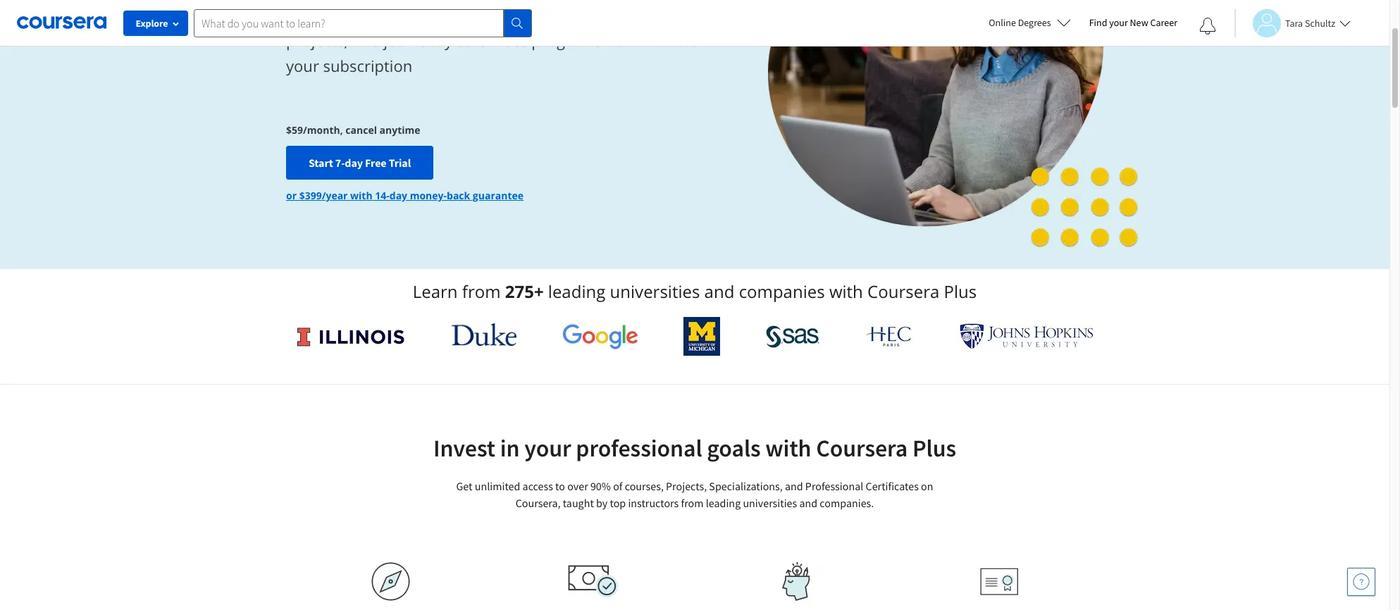 Task type: locate. For each thing, give the bounding box(es) containing it.
2 horizontal spatial with
[[830, 280, 863, 303]]

coursera image
[[17, 11, 106, 34]]

find your new career link
[[1083, 14, 1185, 32]]

$59 /month, cancel anytime
[[286, 124, 421, 137]]

0 vertical spatial day
[[345, 156, 363, 170]]

2 vertical spatial your
[[525, 434, 571, 463]]

class
[[529, 5, 564, 26]]

to
[[412, 5, 427, 26], [556, 479, 565, 493]]

1 vertical spatial to
[[556, 479, 565, 493]]

leading up google 'image'
[[548, 280, 606, 303]]

1 horizontal spatial your
[[525, 434, 571, 463]]

0 vertical spatial in
[[704, 30, 718, 51]]

access up job-
[[361, 5, 408, 26]]

0 horizontal spatial your
[[286, 55, 319, 76]]

1 horizontal spatial in
[[704, 30, 718, 51]]

learn anything image
[[371, 563, 410, 601]]

unlimited
[[475, 479, 521, 493]]

0 horizontal spatial with
[[350, 189, 373, 202]]

1 vertical spatial on
[[921, 479, 934, 493]]

1 vertical spatial access
[[523, 479, 553, 493]]

professional
[[576, 434, 703, 463]]

1 vertical spatial plus
[[913, 434, 957, 463]]

universities down specializations,
[[743, 496, 797, 510]]

with left 14-
[[350, 189, 373, 202]]

and inside unlimited access to 7,000+ world-class courses, hands-on projects, and job-ready certificate programs—all included in your subscription
[[352, 30, 380, 51]]

0 vertical spatial universities
[[610, 280, 700, 303]]

top
[[610, 496, 626, 510]]

access inside unlimited access to 7,000+ world-class courses, hands-on projects, and job-ready certificate programs—all included in your subscription
[[361, 5, 408, 26]]

None search field
[[194, 9, 532, 37]]

1 vertical spatial coursera
[[816, 434, 908, 463]]

leading down specializations,
[[706, 496, 741, 510]]

0 horizontal spatial access
[[361, 5, 408, 26]]

from
[[462, 280, 501, 303], [681, 496, 704, 510]]

to inside unlimited access to 7,000+ world-class courses, hands-on projects, and job-ready certificate programs—all included in your subscription
[[412, 5, 427, 26]]

1 vertical spatial leading
[[706, 496, 741, 510]]

on up included
[[681, 5, 700, 26]]

access up 'coursera,'
[[523, 479, 553, 493]]

projects,
[[666, 479, 707, 493]]

coursera,
[[516, 496, 561, 510]]

1 vertical spatial with
[[830, 280, 863, 303]]

with right companies
[[830, 280, 863, 303]]

companies
[[739, 280, 825, 303]]

90%
[[591, 479, 611, 493]]

on right the certificates
[[921, 479, 934, 493]]

1 vertical spatial universities
[[743, 496, 797, 510]]

0 horizontal spatial in
[[500, 434, 520, 463]]

courses, up the instructors
[[625, 479, 664, 493]]

tara schultz button
[[1235, 9, 1352, 37]]

by
[[596, 496, 608, 510]]

1 horizontal spatial with
[[766, 434, 812, 463]]

courses, inside the get unlimited access to over 90% of courses, projects, specializations, and professional certificates on coursera, taught by top instructors from leading universities and companies.
[[625, 479, 664, 493]]

in inside unlimited access to 7,000+ world-class courses, hands-on projects, and job-ready certificate programs—all included in your subscription
[[704, 30, 718, 51]]

from down projects,
[[681, 496, 704, 510]]

0 vertical spatial access
[[361, 5, 408, 26]]

certificates
[[866, 479, 919, 493]]

learn from 275+ leading universities and companies with coursera plus
[[413, 280, 977, 303]]

online degrees
[[989, 16, 1052, 29]]

coursera up hec paris "image"
[[868, 280, 940, 303]]

2 vertical spatial with
[[766, 434, 812, 463]]

google image
[[562, 324, 638, 350]]

0 horizontal spatial day
[[345, 156, 363, 170]]

day inside button
[[345, 156, 363, 170]]

to up ready
[[412, 5, 427, 26]]

new
[[1130, 16, 1149, 29]]

0 vertical spatial from
[[462, 280, 501, 303]]

in right included
[[704, 30, 718, 51]]

1 horizontal spatial access
[[523, 479, 553, 493]]

coursera
[[868, 280, 940, 303], [816, 434, 908, 463]]

show notifications image
[[1200, 18, 1217, 35]]

0 vertical spatial leading
[[548, 280, 606, 303]]

career
[[1151, 16, 1178, 29]]

leading
[[548, 280, 606, 303], [706, 496, 741, 510]]

$59
[[286, 124, 303, 137]]

your inside unlimited access to 7,000+ world-class courses, hands-on projects, and job-ready certificate programs—all included in your subscription
[[286, 55, 319, 76]]

1 vertical spatial in
[[500, 434, 520, 463]]

1 horizontal spatial to
[[556, 479, 565, 493]]

johns hopkins university image
[[960, 324, 1094, 350]]

1 vertical spatial from
[[681, 496, 704, 510]]

hec paris image
[[865, 322, 915, 351]]

0 vertical spatial with
[[350, 189, 373, 202]]

your
[[1110, 16, 1128, 29], [286, 55, 319, 76], [525, 434, 571, 463]]

schultz
[[1306, 17, 1336, 29]]

money-
[[410, 189, 447, 202]]

2 horizontal spatial your
[[1110, 16, 1128, 29]]

0 vertical spatial your
[[1110, 16, 1128, 29]]

What do you want to learn? text field
[[194, 9, 504, 37]]

taught
[[563, 496, 594, 510]]

7,000+
[[431, 5, 479, 26]]

0 horizontal spatial on
[[681, 5, 700, 26]]

and
[[352, 30, 380, 51], [705, 280, 735, 303], [785, 479, 803, 493], [800, 496, 818, 510]]

0 vertical spatial on
[[681, 5, 700, 26]]

courses, up programs—all
[[568, 5, 628, 26]]

courses,
[[568, 5, 628, 26], [625, 479, 664, 493]]

your up over
[[525, 434, 571, 463]]

1 horizontal spatial on
[[921, 479, 934, 493]]

universities up university of michigan image
[[610, 280, 700, 303]]

or
[[286, 189, 297, 202]]

and up subscription
[[352, 30, 380, 51]]

1 vertical spatial day
[[390, 189, 407, 202]]

in
[[704, 30, 718, 51], [500, 434, 520, 463]]

start 7-day free trial button
[[286, 146, 434, 180]]

specializations,
[[709, 479, 783, 493]]

trial
[[389, 156, 411, 170]]

flexible learning image
[[772, 563, 821, 601]]

coursera up professional
[[816, 434, 908, 463]]

programs—all
[[532, 30, 634, 51]]

over
[[568, 479, 588, 493]]

from left "275+"
[[462, 280, 501, 303]]

with
[[350, 189, 373, 202], [830, 280, 863, 303], [766, 434, 812, 463]]

1 horizontal spatial leading
[[706, 496, 741, 510]]

0 vertical spatial to
[[412, 5, 427, 26]]

free
[[365, 156, 387, 170]]

instructors
[[628, 496, 679, 510]]

access
[[361, 5, 408, 26], [523, 479, 553, 493]]

courses, inside unlimited access to 7,000+ world-class courses, hands-on projects, and job-ready certificate programs—all included in your subscription
[[568, 5, 628, 26]]

of
[[613, 479, 623, 493]]

your right the find at right
[[1110, 16, 1128, 29]]

day
[[345, 156, 363, 170], [390, 189, 407, 202]]

1 vertical spatial your
[[286, 55, 319, 76]]

1 horizontal spatial from
[[681, 496, 704, 510]]

sas image
[[766, 325, 820, 348]]

0 vertical spatial courses,
[[568, 5, 628, 26]]

1 vertical spatial courses,
[[625, 479, 664, 493]]

275+
[[505, 280, 544, 303]]

day left money-
[[390, 189, 407, 202]]

to left over
[[556, 479, 565, 493]]

universities
[[610, 280, 700, 303], [743, 496, 797, 510]]

0 horizontal spatial to
[[412, 5, 427, 26]]

on
[[681, 5, 700, 26], [921, 479, 934, 493]]

with right goals
[[766, 434, 812, 463]]

cancel
[[346, 124, 377, 137]]

0 horizontal spatial from
[[462, 280, 501, 303]]

and up university of michigan image
[[705, 280, 735, 303]]

1 horizontal spatial day
[[390, 189, 407, 202]]

day left 'free'
[[345, 156, 363, 170]]

invest in your professional goals with coursera plus
[[433, 434, 957, 463]]

on inside the get unlimited access to over 90% of courses, projects, specializations, and professional certificates on coursera, taught by top instructors from leading universities and companies.
[[921, 479, 934, 493]]

plus
[[944, 280, 977, 303], [913, 434, 957, 463]]

in up unlimited
[[500, 434, 520, 463]]

your down projects,
[[286, 55, 319, 76]]

0 vertical spatial plus
[[944, 280, 977, 303]]

from inside the get unlimited access to over 90% of courses, projects, specializations, and professional certificates on coursera, taught by top instructors from leading universities and companies.
[[681, 496, 704, 510]]

or $399 /year with 14-day money-back guarantee
[[286, 189, 524, 202]]

1 horizontal spatial universities
[[743, 496, 797, 510]]

university of michigan image
[[684, 317, 721, 356]]



Task type: describe. For each thing, give the bounding box(es) containing it.
14-
[[375, 189, 390, 202]]

0 horizontal spatial leading
[[548, 280, 606, 303]]

on inside unlimited access to 7,000+ world-class courses, hands-on projects, and job-ready certificate programs—all included in your subscription
[[681, 5, 700, 26]]

unlimited certificates image
[[981, 568, 1019, 596]]

0 horizontal spatial universities
[[610, 280, 700, 303]]

certificate
[[457, 30, 528, 51]]

subscription
[[323, 55, 413, 76]]

job-
[[384, 30, 412, 51]]

7-
[[335, 156, 345, 170]]

professional
[[806, 479, 864, 493]]

explore
[[136, 17, 168, 30]]

and left professional
[[785, 479, 803, 493]]

tara schultz
[[1286, 17, 1336, 29]]

find your new career
[[1090, 16, 1178, 29]]

invest
[[433, 434, 496, 463]]

save money image
[[568, 565, 619, 599]]

guarantee
[[473, 189, 524, 202]]

degrees
[[1018, 16, 1052, 29]]

included
[[638, 30, 700, 51]]

online degrees button
[[978, 7, 1083, 38]]

universities inside the get unlimited access to over 90% of courses, projects, specializations, and professional certificates on coursera, taught by top instructors from leading universities and companies.
[[743, 496, 797, 510]]

learn
[[413, 280, 458, 303]]

tara
[[1286, 17, 1304, 29]]

start 7-day free trial
[[309, 156, 411, 170]]

/year
[[322, 189, 348, 202]]

leading inside the get unlimited access to over 90% of courses, projects, specializations, and professional certificates on coursera, taught by top instructors from leading universities and companies.
[[706, 496, 741, 510]]

explore button
[[123, 11, 188, 36]]

companies.
[[820, 496, 874, 510]]

$399
[[299, 189, 322, 202]]

get unlimited access to over 90% of courses, projects, specializations, and professional certificates on coursera, taught by top instructors from leading universities and companies.
[[456, 479, 934, 510]]

0 vertical spatial coursera
[[868, 280, 940, 303]]

ready
[[412, 30, 453, 51]]

to inside the get unlimited access to over 90% of courses, projects, specializations, and professional certificates on coursera, taught by top instructors from leading universities and companies.
[[556, 479, 565, 493]]

access inside the get unlimited access to over 90% of courses, projects, specializations, and professional certificates on coursera, taught by top instructors from leading universities and companies.
[[523, 479, 553, 493]]

unlimited access to 7,000+ world-class courses, hands-on projects, and job-ready certificate programs—all included in your subscription
[[286, 5, 718, 76]]

university of illinois at urbana-champaign image
[[296, 325, 406, 348]]

online
[[989, 16, 1016, 29]]

get
[[456, 479, 473, 493]]

world-
[[483, 5, 529, 26]]

back
[[447, 189, 470, 202]]

anytime
[[380, 124, 421, 137]]

and down professional
[[800, 496, 818, 510]]

find
[[1090, 16, 1108, 29]]

duke university image
[[452, 324, 517, 346]]

unlimited
[[286, 5, 357, 26]]

your inside 'link'
[[1110, 16, 1128, 29]]

start
[[309, 156, 333, 170]]

goals
[[707, 434, 761, 463]]

help center image
[[1354, 574, 1370, 591]]

/month,
[[303, 124, 343, 137]]

hands-
[[632, 5, 681, 26]]

projects,
[[286, 30, 348, 51]]



Task type: vqa. For each thing, say whether or not it's contained in the screenshot.
1st 'ENGLISH' from left
no



